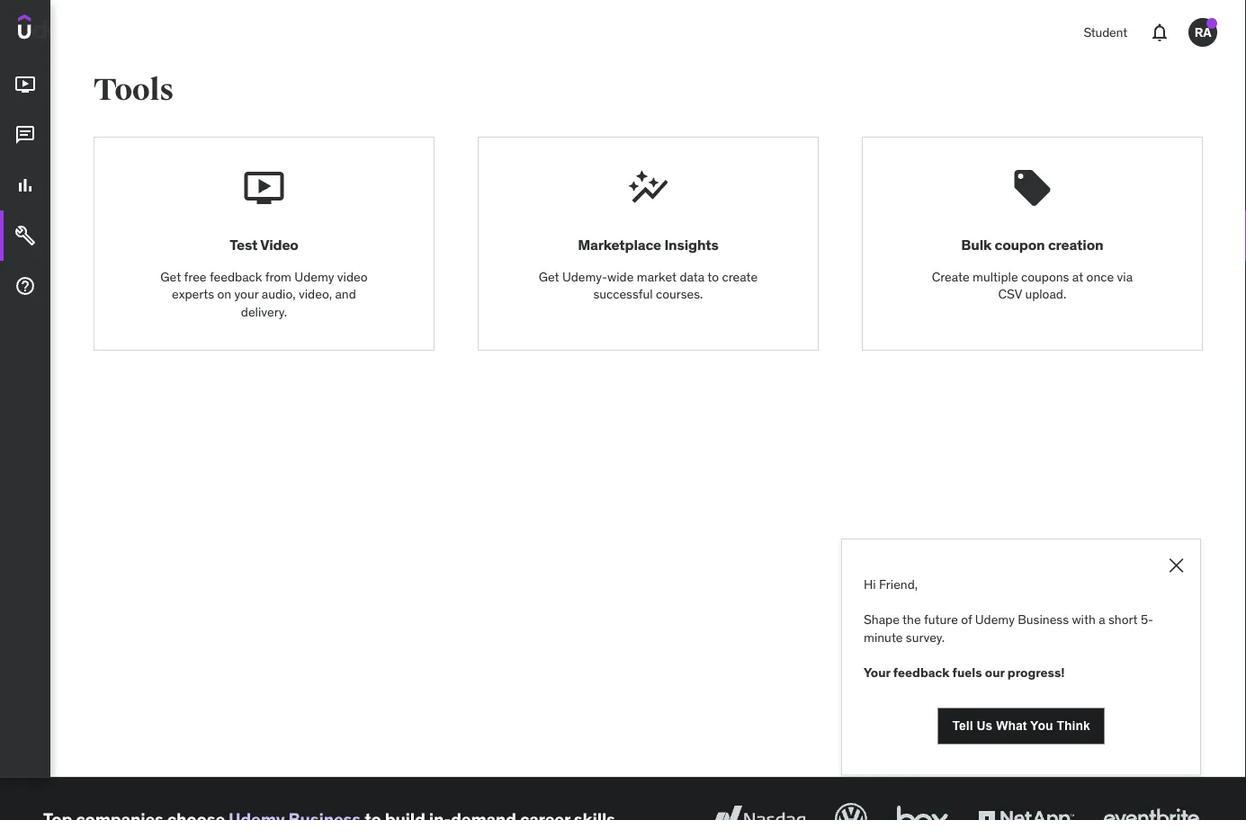 Task type: vqa. For each thing, say whether or not it's contained in the screenshot.
Get associated with Test Video
yes



Task type: describe. For each thing, give the bounding box(es) containing it.
friend,
[[879, 576, 918, 593]]

eventbrite image
[[1100, 800, 1203, 821]]

medium image for resources
[[14, 276, 36, 297]]

shape
[[864, 612, 900, 628]]

your feedback fuels our progress!
[[864, 665, 1068, 681]]

ra link
[[1182, 11, 1225, 54]]

marketplace
[[578, 236, 661, 254]]

create
[[932, 269, 970, 285]]

your
[[234, 286, 259, 303]]

udemy image
[[18, 14, 100, 45]]

once
[[1087, 269, 1114, 285]]

medium image for courses
[[14, 74, 36, 96]]

future
[[924, 612, 958, 628]]

to
[[708, 269, 719, 285]]

courses.
[[656, 286, 703, 303]]

udemy-
[[562, 269, 607, 285]]

get for marketplace insights
[[539, 269, 559, 285]]

bulk coupon creation
[[961, 236, 1104, 254]]

our
[[985, 665, 1005, 681]]

performance link
[[0, 160, 148, 211]]

1 vertical spatial tools
[[61, 226, 96, 245]]

coupon
[[995, 236, 1045, 254]]

think
[[1057, 719, 1090, 733]]

with
[[1072, 612, 1096, 628]]

hi
[[864, 576, 876, 593]]

audio,
[[262, 286, 296, 303]]

of
[[961, 612, 972, 628]]

× button
[[1167, 547, 1186, 580]]

udemy for of
[[975, 612, 1015, 628]]

5-
[[1141, 612, 1154, 628]]

create
[[722, 269, 758, 285]]

successful
[[593, 286, 653, 303]]

tools link
[[0, 211, 99, 261]]

market
[[637, 269, 677, 285]]

delivery.
[[241, 304, 287, 320]]

short
[[1109, 612, 1138, 628]]

video,
[[299, 286, 332, 303]]

get udemy-wide market data to create successful courses.
[[539, 269, 758, 303]]

from
[[265, 269, 292, 285]]

experts
[[172, 286, 214, 303]]

student link
[[1073, 11, 1138, 54]]

video
[[337, 269, 368, 285]]

coupons
[[1021, 269, 1069, 285]]

feedback inside get free feedback from udemy video experts on your audio, video, and delivery.
[[210, 269, 262, 285]]

business
[[1018, 612, 1069, 628]]

medium image for tools
[[14, 225, 36, 247]]



Task type: locate. For each thing, give the bounding box(es) containing it.
communication link
[[0, 110, 168, 160]]

udemy inside shape the future of udemy business with a short 5- minute survey.
[[975, 612, 1015, 628]]

and
[[335, 286, 356, 303]]

medium image
[[14, 74, 36, 96], [14, 175, 36, 196]]

get
[[160, 269, 181, 285], [539, 269, 559, 285]]

progress!
[[1008, 665, 1065, 681]]

0 vertical spatial medium image
[[14, 74, 36, 96]]

1 horizontal spatial get
[[539, 269, 559, 285]]

medium image
[[14, 124, 36, 146], [14, 225, 36, 247], [14, 276, 36, 297]]

0 vertical spatial udemy
[[295, 269, 334, 285]]

medium image down courses link
[[14, 124, 36, 146]]

get inside get free feedback from udemy video experts on your audio, video, and delivery.
[[160, 269, 181, 285]]

0 vertical spatial medium image
[[14, 124, 36, 146]]

get inside get udemy-wide market data to create successful courses.
[[539, 269, 559, 285]]

test video
[[230, 236, 298, 254]]

0 vertical spatial tools
[[94, 71, 174, 108]]

1 vertical spatial udemy
[[975, 612, 1015, 628]]

3 medium image from the top
[[14, 276, 36, 297]]

video
[[260, 236, 298, 254]]

medium image left courses
[[14, 74, 36, 96]]

creation
[[1048, 236, 1104, 254]]

hi friend,
[[864, 576, 918, 593]]

communication
[[61, 126, 168, 144]]

tools down the performance link
[[61, 226, 96, 245]]

medium image inside the performance link
[[14, 175, 36, 196]]

shape the future of udemy business with a short 5- minute survey.
[[864, 612, 1154, 645]]

csv
[[998, 286, 1022, 303]]

bulk
[[961, 236, 992, 254]]

medium image inside tools link
[[14, 225, 36, 247]]

via
[[1117, 269, 1133, 285]]

student
[[1084, 24, 1128, 40]]

medium image inside courses link
[[14, 74, 36, 96]]

performance
[[61, 176, 148, 194]]

notifications image
[[1149, 22, 1171, 43]]

resources
[[61, 277, 132, 295]]

1 horizontal spatial feedback
[[893, 665, 950, 681]]

udemy
[[295, 269, 334, 285], [975, 612, 1015, 628]]

test
[[230, 236, 258, 254]]

udemy up the video,
[[295, 269, 334, 285]]

tell
[[952, 719, 973, 733]]

medium image up resources link
[[14, 225, 36, 247]]

volkswagen image
[[831, 800, 871, 821]]

us
[[977, 719, 993, 733]]

marketplace insights
[[578, 236, 719, 254]]

nasdaq image
[[706, 800, 810, 821]]

on
[[217, 286, 231, 303]]

the
[[903, 612, 921, 628]]

1 vertical spatial feedback
[[893, 665, 950, 681]]

1 medium image from the top
[[14, 74, 36, 96]]

tools up communication
[[94, 71, 174, 108]]

courses link
[[0, 60, 116, 110]]

wide
[[607, 269, 634, 285]]

feedback down survey.
[[893, 665, 950, 681]]

you
[[1030, 719, 1053, 733]]

your
[[864, 665, 891, 681]]

0 horizontal spatial get
[[160, 269, 181, 285]]

2 medium image from the top
[[14, 225, 36, 247]]

medium image down tools link
[[14, 276, 36, 297]]

insights
[[664, 236, 719, 254]]

2 get from the left
[[539, 269, 559, 285]]

feedback inside the × 'dialog'
[[893, 665, 950, 681]]

× dialog
[[841, 539, 1201, 776]]

courses
[[61, 75, 116, 94]]

upload.
[[1025, 286, 1067, 303]]

netapp image
[[975, 800, 1078, 821]]

feedback up your
[[210, 269, 262, 285]]

feedback
[[210, 269, 262, 285], [893, 665, 950, 681]]

tell us what you think
[[952, 719, 1090, 733]]

ra
[[1195, 24, 1212, 40]]

1 horizontal spatial udemy
[[975, 612, 1015, 628]]

2 medium image from the top
[[14, 175, 36, 196]]

udemy inside get free feedback from udemy video experts on your audio, video, and delivery.
[[295, 269, 334, 285]]

udemy right of
[[975, 612, 1015, 628]]

tell us what you think button
[[938, 709, 1105, 745]]

medium image up tools link
[[14, 175, 36, 196]]

1 vertical spatial medium image
[[14, 175, 36, 196]]

medium image for performance
[[14, 175, 36, 196]]

fuels
[[953, 665, 982, 681]]

0 horizontal spatial udemy
[[295, 269, 334, 285]]

box image
[[893, 800, 953, 821]]

minute
[[864, 629, 903, 645]]

medium image inside resources link
[[14, 276, 36, 297]]

tools
[[94, 71, 174, 108], [61, 226, 96, 245]]

get free feedback from udemy video experts on your audio, video, and delivery.
[[160, 269, 368, 320]]

udemy for from
[[295, 269, 334, 285]]

get left udemy-
[[539, 269, 559, 285]]

create multiple coupons at once via csv upload.
[[932, 269, 1133, 303]]

0 vertical spatial feedback
[[210, 269, 262, 285]]

get left free
[[160, 269, 181, 285]]

you have alerts image
[[1207, 18, 1217, 29]]

at
[[1072, 269, 1084, 285]]

1 medium image from the top
[[14, 124, 36, 146]]

resources link
[[0, 261, 132, 312]]

1 vertical spatial medium image
[[14, 225, 36, 247]]

2 vertical spatial medium image
[[14, 276, 36, 297]]

0 horizontal spatial feedback
[[210, 269, 262, 285]]

×
[[1167, 547, 1186, 580]]

get for test video
[[160, 269, 181, 285]]

survey.
[[906, 629, 945, 645]]

medium image inside communication link
[[14, 124, 36, 146]]

a
[[1099, 612, 1106, 628]]

1 get from the left
[[160, 269, 181, 285]]

free
[[184, 269, 207, 285]]

multiple
[[973, 269, 1018, 285]]

medium image for communication
[[14, 124, 36, 146]]

what
[[996, 719, 1027, 733]]

data
[[680, 269, 705, 285]]



